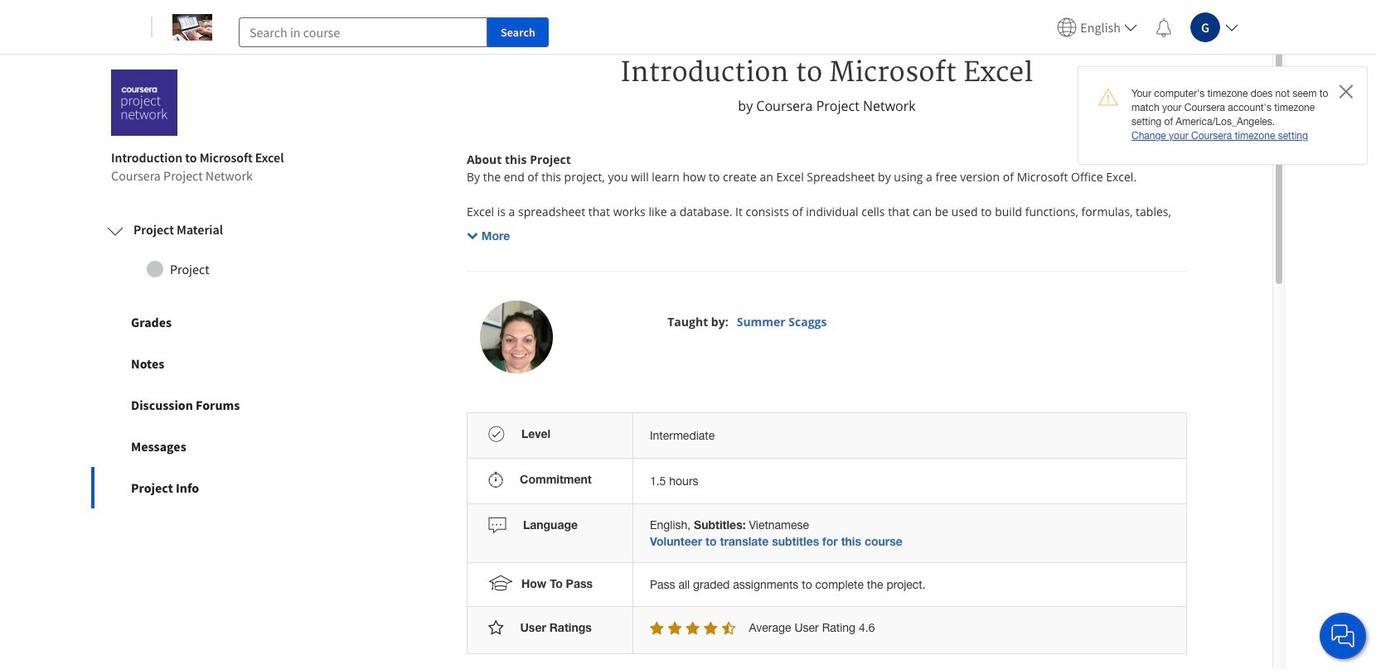 Task type: describe. For each thing, give the bounding box(es) containing it.
name home page | coursera image
[[172, 14, 212, 40]]

coursera project network image
[[111, 70, 177, 136]]

help center image
[[1333, 627, 1353, 647]]



Task type: locate. For each thing, give the bounding box(es) containing it.
timezone mismatch warning modal dialog
[[1078, 66, 1368, 165]]

summer scaggs image
[[480, 301, 553, 374]]

Search in course text field
[[239, 17, 487, 47]]



Task type: vqa. For each thing, say whether or not it's contained in the screenshot.
"Track employee learning in 117 critical skill areas, including business, data, and technology, to find insights into your team performance and learning strategy."
no



